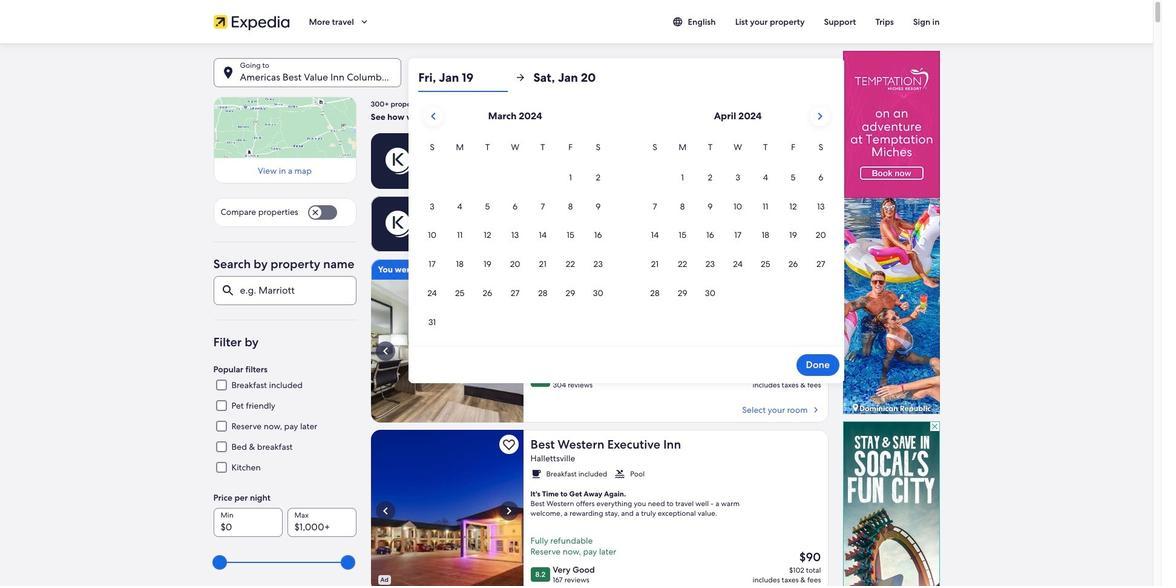 Task type: describe. For each thing, give the bounding box(es) containing it.
show previous image for best western executive inn image
[[378, 504, 393, 518]]

0 vertical spatial small image
[[672, 16, 688, 27]]

$0, Minimum, Price per night range field
[[221, 549, 349, 576]]

show next image for americas best value inn columbus, tx image
[[502, 344, 516, 358]]

show previous image for americas best value inn columbus, tx image
[[378, 344, 393, 358]]

next month image
[[813, 109, 827, 124]]

Save Best Western Executive Inn to a trip checkbox
[[499, 435, 519, 454]]

$1,000 and above, Maximum, Price per night text field
[[287, 508, 356, 537]]

$0, Minimum, Price per night text field
[[213, 508, 282, 537]]

april 2024 element
[[641, 140, 835, 308]]

front of property image
[[371, 430, 523, 586]]

small image
[[531, 469, 542, 480]]

room image
[[371, 280, 523, 423]]

expedia logo image
[[213, 13, 290, 30]]

more travel image
[[359, 16, 370, 27]]

$1,000 and above, Maximum, Price per night range field
[[221, 549, 349, 576]]

show next image for best western executive inn image
[[502, 504, 516, 518]]



Task type: vqa. For each thing, say whether or not it's contained in the screenshot.
TRAILING Image
no



Task type: locate. For each thing, give the bounding box(es) containing it.
static map image image
[[213, 97, 356, 158]]

medium image
[[810, 404, 821, 415]]

Save Americas Best Value Inn Columbus, TX to a trip checkbox
[[499, 285, 519, 304]]

application
[[419, 102, 835, 337]]

march 2024 element
[[419, 140, 612, 337]]

previous month image
[[426, 109, 441, 124]]

0 horizontal spatial small image
[[615, 469, 626, 480]]

directional image
[[515, 72, 526, 83]]

1 horizontal spatial small image
[[672, 16, 688, 27]]

1 vertical spatial small image
[[615, 469, 626, 480]]

small image
[[672, 16, 688, 27], [615, 469, 626, 480]]



